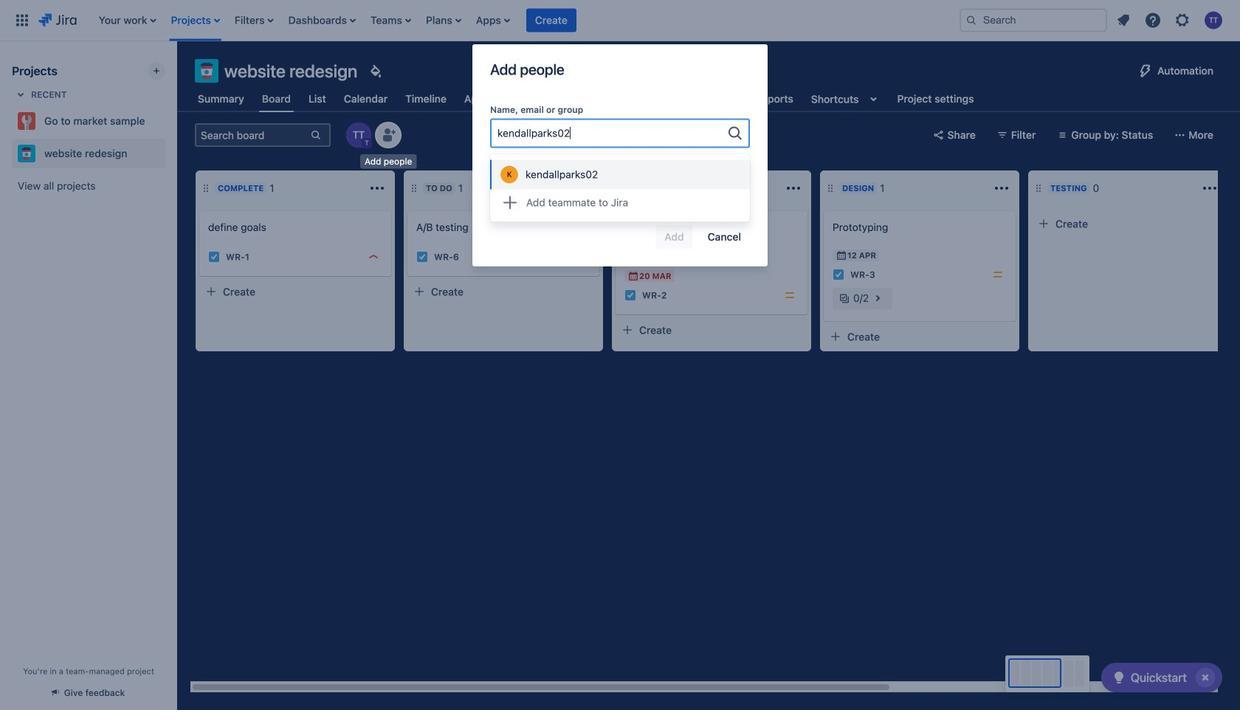 Task type: locate. For each thing, give the bounding box(es) containing it.
automation image
[[1137, 62, 1155, 80]]

due date: 20 march 2024 image
[[628, 270, 639, 282], [628, 270, 639, 282]]

5 list item from the left
[[366, 0, 416, 41]]

check image
[[1110, 669, 1128, 687]]

banner
[[0, 0, 1240, 41]]

due date: 12 april 2024 image
[[836, 250, 848, 261], [836, 250, 848, 261]]

list
[[91, 0, 948, 41], [1110, 7, 1232, 34]]

high image
[[368, 251, 380, 263]]

1 horizontal spatial task image
[[625, 289, 636, 301]]

1 vertical spatial medium image
[[784, 289, 796, 301]]

0 horizontal spatial list
[[91, 0, 948, 41]]

task image for medium image
[[833, 269, 845, 281]]

list item
[[94, 0, 161, 41], [167, 0, 224, 41], [230, 0, 278, 41], [284, 0, 360, 41], [366, 0, 416, 41], [422, 0, 466, 41], [472, 0, 515, 41], [526, 0, 577, 41]]

None text field
[[498, 126, 663, 141]]

tab list
[[186, 86, 986, 112]]

6 list item from the left
[[422, 0, 466, 41]]

4 list item from the left
[[284, 0, 360, 41]]

task image
[[208, 251, 220, 263], [833, 269, 845, 281], [625, 289, 636, 301]]

0 horizontal spatial medium image
[[576, 251, 588, 263]]

jira image
[[38, 11, 77, 29], [38, 11, 77, 29]]

dialog
[[473, 44, 768, 267]]

1 vertical spatial task image
[[833, 269, 845, 281]]

medium image
[[992, 269, 1004, 281]]

2 horizontal spatial task image
[[833, 269, 845, 281]]

0 vertical spatial task image
[[208, 251, 220, 263]]

3 list item from the left
[[230, 0, 278, 41]]

tooltip
[[360, 154, 417, 169]]

collapse recent projects image
[[12, 86, 30, 103]]

0 horizontal spatial task image
[[208, 251, 220, 263]]

add people image
[[380, 126, 397, 144]]

primary element
[[9, 0, 948, 41]]

0 vertical spatial medium image
[[576, 251, 588, 263]]

None search field
[[960, 8, 1108, 32]]

medium image for task image
[[576, 251, 588, 263]]

medium image
[[576, 251, 588, 263], [784, 289, 796, 301]]

1 horizontal spatial medium image
[[784, 289, 796, 301]]

Search board text field
[[196, 125, 309, 145]]

task image for "high" icon
[[208, 251, 220, 263]]

2 vertical spatial task image
[[625, 289, 636, 301]]



Task type: describe. For each thing, give the bounding box(es) containing it.
search image
[[966, 14, 978, 26]]

medium image for middle task icon
[[784, 289, 796, 301]]

1 horizontal spatial list
[[1110, 7, 1232, 34]]

show subtasks image
[[869, 289, 887, 307]]

1 list item from the left
[[94, 0, 161, 41]]

8 list item from the left
[[526, 0, 577, 41]]

task image
[[416, 251, 428, 263]]

7 list item from the left
[[472, 0, 515, 41]]

open image
[[727, 185, 744, 203]]

2 list item from the left
[[167, 0, 224, 41]]

dismiss quickstart image
[[1194, 666, 1218, 690]]

Search field
[[960, 8, 1108, 32]]



Task type: vqa. For each thing, say whether or not it's contained in the screenshot.
2nd list item
yes



